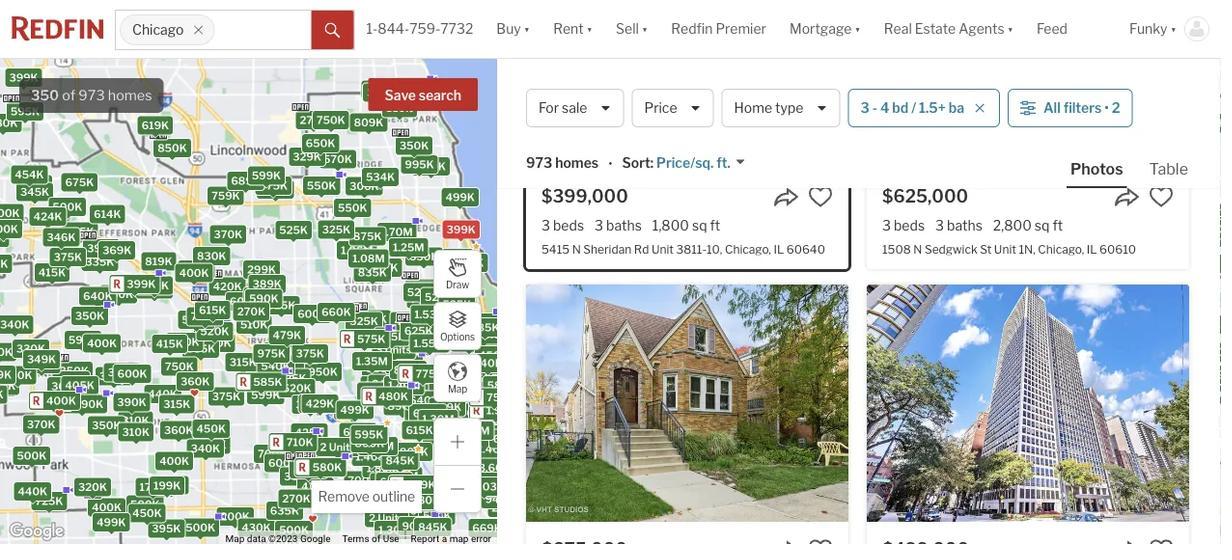Task type: describe. For each thing, give the bounding box(es) containing it.
sell ▾
[[616, 21, 648, 37]]

1 vertical spatial 345k
[[20, 186, 49, 198]]

homes inside the 973 homes •
[[556, 155, 599, 171]]

500k up google image
[[17, 450, 47, 463]]

google image
[[5, 520, 69, 545]]

remove chicago image
[[192, 24, 204, 36]]

1 vertical spatial 1.50m
[[480, 404, 512, 416]]

1 horizontal spatial 3 units
[[437, 252, 473, 265]]

rent ▾ button
[[542, 0, 605, 58]]

3 down the 815k
[[376, 344, 383, 356]]

premier
[[716, 21, 767, 37]]

350k up 405k
[[59, 365, 89, 378]]

units up 799k at left bottom
[[425, 388, 451, 400]]

846k
[[452, 407, 482, 419]]

865k
[[140, 280, 169, 292]]

for sale button
[[526, 89, 624, 127]]

ft for $625,000
[[1053, 217, 1064, 234]]

2 vertical spatial 370k
[[27, 419, 56, 431]]

city guide link
[[1115, 82, 1193, 105]]

0 vertical spatial 845k
[[416, 416, 445, 429]]

favorite button checkbox for $399,000
[[808, 184, 834, 210]]

1 vertical spatial 440k
[[18, 486, 47, 498]]

1.40m down 670k
[[452, 380, 484, 393]]

1 vertical spatial 2.40m
[[492, 502, 526, 515]]

2 horizontal spatial chicago,
[[1039, 242, 1085, 256]]

0 vertical spatial 973
[[79, 87, 105, 104]]

973 inside the 973 homes •
[[526, 155, 553, 171]]

0 vertical spatial homes
[[108, 87, 152, 104]]

market insights link
[[980, 63, 1095, 105]]

785k
[[470, 333, 499, 346]]

650k down the 815k
[[390, 359, 419, 372]]

1 vertical spatial 995k
[[449, 467, 478, 479]]

1 vertical spatial 640k
[[410, 395, 439, 407]]

0 vertical spatial 345k
[[367, 87, 396, 99]]

feed
[[1037, 21, 1068, 37]]

1 vertical spatial 340k
[[0, 319, 29, 331]]

remove outline
[[318, 489, 415, 506]]

1 vertical spatial 680k
[[411, 495, 440, 507]]

650k up '329k' at the top of the page
[[306, 137, 335, 150]]

2 vertical spatial 635k
[[270, 505, 299, 518]]

0 vertical spatial 425k
[[485, 368, 514, 381]]

photo of 1508 n sedgwick st unit 1n, chicago, il 60610 image
[[867, 0, 1190, 169]]

1 vertical spatial 845k
[[386, 455, 415, 467]]

500k down 250k
[[416, 160, 446, 173]]

405k
[[65, 380, 95, 392]]

0 vertical spatial 535k
[[182, 314, 211, 326]]

399k up draw "button"
[[447, 224, 476, 236]]

250k
[[397, 93, 426, 106]]

home type
[[735, 100, 804, 116]]

1 vertical spatial 3 units
[[376, 344, 412, 356]]

0 horizontal spatial 540k
[[170, 336, 200, 349]]

1 vertical spatial 475k
[[66, 226, 94, 238]]

360k up "199k"
[[164, 424, 194, 437]]

400k down 530k
[[46, 395, 76, 408]]

chicago
[[132, 22, 184, 38]]

1 horizontal spatial 420k
[[472, 328, 501, 340]]

619k
[[142, 119, 169, 132]]

previous button image
[[542, 41, 561, 60]]

2 horizontal spatial il
[[1087, 242, 1098, 256]]

450k down "785k"
[[479, 349, 508, 362]]

0 horizontal spatial 580k
[[130, 499, 160, 512]]

price/sq.
[[657, 155, 714, 171]]

rent ▾
[[554, 21, 593, 37]]

1.40m down 3.60m
[[467, 483, 499, 495]]

3 inside 3 - 4 bd / 1.5+ ba button
[[861, 100, 870, 116]]

1.40m down 860k
[[356, 451, 388, 463]]

$399,000
[[542, 185, 629, 207]]

599k down 975k
[[251, 389, 280, 402]]

rd
[[634, 242, 649, 256]]

0 vertical spatial 1.70m
[[381, 226, 413, 239]]

750k left 809k
[[317, 114, 345, 127]]

2 right the 710k
[[320, 442, 327, 454]]

844-
[[378, 21, 410, 37]]

0 horizontal spatial 625k
[[372, 384, 400, 396]]

real estate agents ▾ button
[[873, 0, 1026, 58]]

1 horizontal spatial 725k
[[279, 372, 307, 385]]

400k down 830k
[[179, 267, 209, 279]]

submit search image
[[325, 23, 340, 38]]

1 horizontal spatial 390k
[[117, 396, 147, 409]]

400k up 405k
[[87, 338, 117, 350]]

sell
[[616, 21, 639, 37]]

2 up the 485k
[[410, 282, 416, 295]]

500k up 679k
[[472, 330, 502, 343]]

funky
[[1130, 21, 1168, 37]]

1 vertical spatial 570k
[[455, 336, 484, 349]]

0 horizontal spatial 1.53m
[[415, 308, 446, 321]]

975k
[[257, 348, 286, 360]]

400k down the '320k'
[[92, 502, 122, 514]]

0 vertical spatial 850k
[[158, 142, 187, 155]]

1 vertical spatial 395k
[[152, 523, 181, 536]]

1 horizontal spatial 1.35m
[[426, 403, 458, 415]]

399k up 335k
[[87, 242, 116, 255]]

0 horizontal spatial 1.20m
[[409, 411, 441, 424]]

2 down 975k
[[265, 366, 272, 378]]

300k
[[284, 471, 314, 483]]

3 up sedgwick
[[936, 217, 945, 234]]

1 horizontal spatial 580k
[[313, 462, 342, 474]]

1 horizontal spatial 585k
[[366, 363, 395, 375]]

1.05m
[[403, 324, 435, 336]]

0 horizontal spatial 534k
[[366, 171, 395, 184]]

1 horizontal spatial 849k
[[455, 257, 484, 269]]

710k
[[287, 436, 314, 449]]

320k
[[78, 482, 107, 494]]

units down 870k
[[381, 378, 408, 391]]

favorite button image for the photo of 6128 n naper ave, chicago, il 60631
[[808, 538, 834, 545]]

350k down 335k
[[75, 310, 104, 323]]

1 horizontal spatial 625k
[[405, 325, 433, 337]]

2 up the "890k" at the left bottom of the page
[[416, 388, 423, 400]]

baths for $399,000
[[607, 217, 642, 234]]

1.07m
[[486, 482, 517, 495]]

1-
[[366, 21, 378, 37]]

350k down 250k
[[400, 140, 429, 152]]

2 horizontal spatial 595k
[[355, 429, 384, 441]]

▾ for funky ▾
[[1171, 21, 1177, 37]]

1.40m down 870k
[[388, 380, 421, 392]]

2 vertical spatial 1.10m
[[379, 512, 410, 524]]

0 vertical spatial 775k
[[411, 293, 439, 306]]

units right 924k
[[329, 442, 356, 454]]

360k up 519k
[[51, 381, 81, 393]]

1.18m
[[303, 398, 333, 410]]

buy
[[497, 21, 521, 37]]

0 vertical spatial 635k
[[477, 372, 506, 385]]

1 horizontal spatial 595k
[[68, 334, 98, 347]]

1 horizontal spatial 306k
[[464, 317, 494, 329]]

1 vertical spatial 415k
[[156, 338, 183, 351]]

800k up "outline"
[[372, 472, 402, 485]]

0 horizontal spatial 390k
[[74, 399, 104, 411]]

809k
[[354, 116, 384, 129]]

2 horizontal spatial 625k
[[491, 491, 520, 503]]

sell ▾ button
[[605, 0, 660, 58]]

480k
[[379, 391, 408, 403]]

outline
[[373, 489, 415, 506]]

399k right 530k
[[108, 367, 137, 379]]

4.00m
[[427, 442, 461, 454]]

0 vertical spatial 325k
[[366, 84, 394, 96]]

sale
[[752, 78, 796, 104]]

1 horizontal spatial 540k
[[261, 360, 291, 373]]

1 vertical spatial 325k
[[322, 223, 351, 236]]

1 horizontal spatial 370k
[[214, 229, 243, 241]]

450k up 200k
[[197, 423, 226, 435]]

800k down 924k
[[294, 463, 324, 476]]

0 horizontal spatial 375k
[[54, 251, 82, 264]]

500k left 200k
[[186, 522, 215, 535]]

2 479k from the top
[[273, 329, 302, 342]]

2 vertical spatial 315k
[[158, 480, 185, 492]]

3 baths for $625,000
[[936, 217, 983, 234]]

2 units down "outline"
[[369, 512, 405, 525]]

3 beds for $399,000
[[542, 217, 584, 234]]

800k down "outline"
[[402, 521, 432, 534]]

:
[[651, 155, 654, 171]]

units down the 815k
[[385, 344, 412, 356]]

3 up "1508" at right
[[883, 217, 891, 234]]

3 up 5415 on the left top of page
[[542, 217, 551, 234]]

1 vertical spatial 315k
[[163, 399, 191, 411]]

ft for $399,000
[[710, 217, 721, 234]]

0 vertical spatial 1.50m
[[433, 378, 465, 391]]

660k
[[322, 306, 351, 319]]

1.40m up "1.80m"
[[362, 440, 394, 453]]

buy ▾ button
[[497, 0, 530, 58]]

st
[[981, 242, 992, 256]]

save search
[[385, 87, 462, 104]]

sort :
[[623, 155, 654, 171]]

0 horizontal spatial 306k
[[350, 180, 379, 193]]

2,800
[[994, 217, 1032, 234]]

0 vertical spatial 680k
[[268, 346, 297, 358]]

750k up 1.90m
[[487, 391, 516, 404]]

unit for $399,000
[[652, 242, 674, 256]]

filters
[[1064, 100, 1102, 116]]

599k up the "890k" at the left bottom of the page
[[361, 386, 391, 398]]

199k
[[154, 480, 181, 493]]

1 vertical spatial 635k
[[493, 433, 523, 446]]

1,800 sq ft
[[653, 217, 721, 234]]

946k
[[496, 492, 525, 505]]

2 horizontal spatial 370k
[[466, 380, 495, 392]]

favorite button image for photo of 1508 n sedgwick st unit 1n, chicago, il 60610
[[1149, 184, 1175, 210]]

remove 3 - 4 bd / 1.5+ ba image
[[975, 102, 986, 114]]

973 homes •
[[526, 155, 613, 173]]

• for filters
[[1105, 100, 1110, 116]]

remove
[[318, 489, 370, 506]]

0 horizontal spatial 420k
[[213, 281, 242, 293]]

424k
[[33, 211, 62, 223]]

400k up "199k"
[[160, 456, 189, 468]]

350k down 519k
[[92, 420, 121, 432]]

2 horizontal spatial 375k
[[296, 348, 324, 360]]

0 vertical spatial 1.10m
[[408, 329, 438, 342]]

2 vertical spatial 270k
[[282, 493, 311, 506]]

2 horizontal spatial 540k
[[473, 357, 503, 370]]

0 horizontal spatial 849k
[[407, 479, 436, 492]]

500k right 430k
[[279, 524, 309, 537]]

home
[[735, 100, 773, 116]]

sq for $625,000
[[1035, 217, 1050, 234]]

7732
[[441, 21, 474, 37]]

favorite button image for $399,000's favorite button checkbox
[[808, 184, 834, 210]]

0 horizontal spatial 520k
[[200, 325, 229, 338]]

1 horizontal spatial 520k
[[283, 383, 312, 395]]

0 horizontal spatial chicago,
[[526, 78, 613, 104]]

buy ▾ button
[[485, 0, 542, 58]]

389k
[[253, 278, 282, 291]]

835k
[[358, 266, 387, 279]]

photo of 5415 n sheridan rd unit 3811-10, chicago, il 60640 image
[[526, 0, 849, 169]]

baths for $625,000
[[948, 217, 983, 234]]

350k down 1.06m
[[369, 262, 398, 274]]

1 vertical spatial 535k
[[187, 343, 216, 356]]

759-
[[410, 21, 441, 37]]

679k
[[455, 353, 484, 366]]

750k down the 749k
[[165, 361, 194, 373]]

560k
[[365, 380, 394, 392]]

0 vertical spatial 570k
[[324, 153, 352, 166]]

925k
[[374, 476, 403, 489]]

real
[[885, 21, 912, 37]]

1.85m
[[481, 446, 513, 459]]

sedgwick
[[925, 242, 978, 256]]

favorite button checkbox for $625,000
[[1149, 184, 1175, 210]]

329k
[[293, 151, 321, 163]]

399k down 819k
[[127, 278, 156, 291]]

1 horizontal spatial 615k
[[406, 424, 433, 437]]

redfin
[[672, 21, 713, 37]]

0 vertical spatial 595k
[[11, 105, 40, 118]]

mortgage
[[790, 21, 852, 37]]

1 vertical spatial 775k
[[416, 368, 444, 380]]

1.90m
[[487, 405, 519, 417]]

650k right 1.08m
[[409, 251, 439, 263]]

funky ▾
[[1130, 21, 1177, 37]]

sale
[[562, 100, 588, 116]]

2 vertical spatial 725k
[[35, 496, 63, 508]]

2 vertical spatial 425k
[[295, 427, 324, 439]]

0 vertical spatial 1.30m
[[422, 413, 455, 426]]

1 vertical spatial 425k
[[482, 406, 511, 419]]

1 horizontal spatial il
[[774, 242, 784, 256]]

0 horizontal spatial 585k
[[253, 376, 283, 389]]

favorite button image for favorite button option
[[1149, 538, 1175, 545]]

1 horizontal spatial 375k
[[212, 391, 241, 403]]

2 units down 870k
[[372, 378, 408, 391]]

500k up the 346k
[[53, 201, 82, 213]]

options button
[[434, 302, 482, 351]]

1.55m
[[414, 338, 446, 350]]

0 horizontal spatial 615k
[[199, 304, 226, 317]]

|
[[1103, 84, 1107, 103]]

photo of 1100 n lake shore dr unit 8b, chicago, il 60611 image
[[867, 285, 1190, 523]]

next button image
[[814, 41, 834, 60]]

0 vertical spatial 315k
[[230, 356, 257, 369]]

save search button
[[369, 78, 478, 111]]

875k
[[353, 230, 382, 243]]

sheridan
[[584, 242, 632, 256]]

350k down 349k at the bottom of page
[[3, 370, 32, 382]]

200k
[[221, 511, 250, 524]]

sort
[[623, 155, 651, 171]]

450k down the 179k
[[132, 508, 162, 520]]

450k right 429k
[[338, 405, 367, 417]]

3 up sheridan
[[595, 217, 604, 234]]

ba
[[949, 100, 965, 116]]



Task type: locate. For each thing, give the bounding box(es) containing it.
325k up 1.06m
[[322, 223, 351, 236]]

285k
[[471, 322, 500, 334]]

2 units up 799k at left bottom
[[416, 388, 451, 400]]

1 horizontal spatial 475k
[[259, 180, 288, 192]]

1 3 beds from the left
[[542, 217, 584, 234]]

570k right '329k' at the top of the page
[[324, 153, 352, 166]]

1.00m
[[386, 471, 419, 483]]

346k
[[47, 231, 76, 244]]

1.20m up 946k at the left
[[492, 479, 523, 491]]

1.65m
[[444, 445, 476, 458]]

850k down the 619k
[[158, 142, 187, 155]]

425k up 685k
[[485, 368, 514, 381]]

2 ft from the left
[[1053, 217, 1064, 234]]

0 horizontal spatial favorite button image
[[808, 538, 834, 545]]

1 horizontal spatial 1.50m
[[480, 404, 512, 416]]

420k
[[213, 281, 242, 293], [472, 328, 501, 340]]

0 vertical spatial 1.35m
[[356, 355, 388, 368]]

il
[[618, 78, 637, 104], [774, 242, 784, 256], [1087, 242, 1098, 256]]

330k
[[16, 343, 45, 356]]

306k up 875k
[[350, 180, 379, 193]]

0 horizontal spatial 850k
[[158, 142, 187, 155]]

0 vertical spatial 440k
[[148, 388, 178, 401]]

2 unit from the left
[[995, 242, 1017, 256]]

2 n from the left
[[914, 242, 923, 256]]

1 ▾ from the left
[[524, 21, 530, 37]]

580k
[[313, 462, 342, 474], [130, 499, 160, 512]]

360k down the 749k
[[181, 376, 210, 388]]

1 horizontal spatial 395k
[[152, 523, 181, 536]]

units down "outline"
[[378, 512, 405, 525]]

1.35m up 560k
[[356, 355, 388, 368]]

1 vertical spatial 675k
[[198, 439, 226, 451]]

2.40m down 1.07m
[[492, 502, 526, 515]]

849k up draw
[[455, 257, 484, 269]]

950k
[[308, 366, 338, 379]]

2 down the 815k
[[372, 378, 379, 391]]

5415 n sheridan rd unit 3811-10, chicago, il 60640
[[542, 242, 826, 256]]

1 horizontal spatial 534k
[[440, 252, 469, 265]]

1.08m
[[353, 253, 385, 265]]

3 ▾ from the left
[[642, 21, 648, 37]]

2 horizontal spatial 550k
[[338, 202, 368, 214]]

0 vertical spatial 420k
[[213, 281, 242, 293]]

0 horizontal spatial 325k
[[322, 223, 351, 236]]

0 vertical spatial 475k
[[259, 180, 288, 192]]

849k down 960k
[[407, 479, 436, 492]]

0 horizontal spatial 395k
[[99, 370, 128, 383]]

340k left the 710k
[[191, 443, 220, 456]]

440k
[[148, 388, 178, 401], [18, 486, 47, 498]]

1 horizontal spatial homes
[[556, 155, 599, 171]]

unit right st
[[995, 242, 1017, 256]]

2 ▾ from the left
[[587, 21, 593, 37]]

3.60m
[[479, 462, 513, 475]]

0 vertical spatial 550k
[[307, 179, 336, 192]]

1 horizontal spatial 325k
[[366, 84, 394, 96]]

1 vertical spatial 306k
[[464, 317, 494, 329]]

395k
[[99, 370, 128, 383], [152, 523, 181, 536]]

2 beds from the left
[[894, 217, 925, 234]]

sq
[[693, 217, 708, 234], [1035, 217, 1050, 234]]

240k
[[19, 178, 48, 191]]

500k down 330k
[[27, 359, 57, 371]]

units left draw
[[418, 282, 445, 295]]

360k down 950k
[[296, 399, 325, 412]]

1.30m up the 900k
[[405, 496, 437, 509]]

units
[[446, 252, 473, 265], [418, 282, 445, 295], [385, 344, 412, 356], [274, 366, 301, 378], [381, 378, 408, 391], [425, 388, 451, 400], [329, 442, 356, 454], [378, 512, 405, 525]]

450k
[[479, 349, 508, 362], [338, 405, 367, 417], [197, 423, 226, 435], [132, 508, 162, 520]]

beds for $399,000
[[553, 217, 584, 234]]

3 baths for $399,000
[[595, 217, 642, 234]]

1 vertical spatial 1.20m
[[492, 479, 523, 491]]

market insights | city guide
[[980, 84, 1189, 103]]

390k
[[117, 396, 147, 409], [74, 399, 104, 411]]

1 vertical spatial 1.30m
[[405, 496, 437, 509]]

650k up "1.80m"
[[343, 427, 373, 439]]

5 ▾ from the left
[[1008, 21, 1014, 37]]

615k left 590k
[[199, 304, 226, 317]]

n for $625,000
[[914, 242, 923, 256]]

179k
[[140, 482, 166, 494]]

ft.
[[717, 155, 731, 171]]

545k
[[261, 184, 290, 196]]

sq for $399,000
[[693, 217, 708, 234]]

685k
[[485, 387, 515, 400]]

520k up 1.18m
[[283, 383, 312, 395]]

390k down 405k
[[74, 399, 104, 411]]

1.70m up 1.08m
[[381, 226, 413, 239]]

375k down the 346k
[[54, 251, 82, 264]]

1 horizontal spatial beds
[[894, 217, 925, 234]]

price/sq. ft.
[[657, 155, 731, 171]]

640k right 480k on the bottom of page
[[410, 395, 439, 407]]

585k
[[366, 363, 395, 375], [253, 376, 283, 389], [487, 379, 517, 392]]

None search field
[[215, 11, 311, 49]]

0 vertical spatial 849k
[[455, 257, 484, 269]]

830k
[[197, 250, 226, 263]]

3811-
[[677, 242, 707, 256]]

1508 n sedgwick st unit 1n, chicago, il 60610
[[883, 242, 1137, 256]]

buy ▾
[[497, 21, 530, 37]]

0 horizontal spatial 1.35m
[[356, 355, 388, 368]]

1n,
[[1019, 242, 1036, 256]]

redfin premier button
[[660, 0, 778, 58]]

1.50m up 3.30m
[[480, 404, 512, 416]]

▾
[[524, 21, 530, 37], [587, 21, 593, 37], [642, 21, 648, 37], [855, 21, 861, 37], [1008, 21, 1014, 37], [1171, 21, 1177, 37]]

3 baths up sheridan
[[595, 217, 642, 234]]

▾ right "agents"
[[1008, 21, 1014, 37]]

1.03m
[[475, 481, 507, 493]]

1.20m
[[409, 411, 441, 424], [492, 479, 523, 491]]

759k
[[212, 190, 240, 202]]

0 vertical spatial 3 units
[[437, 252, 473, 265]]

2 horizontal spatial 585k
[[487, 379, 517, 392]]

475k right 759k on the top left
[[259, 180, 288, 192]]

1 horizontal spatial favorite button image
[[1149, 538, 1175, 545]]

▾ for mortgage ▾
[[855, 21, 861, 37]]

775k down 1.55m
[[416, 368, 444, 380]]

• inside the 973 homes •
[[609, 156, 613, 173]]

sell ▾ button
[[616, 0, 648, 58]]

agents
[[959, 21, 1005, 37]]

1.10m
[[408, 329, 438, 342], [460, 425, 490, 438], [379, 512, 410, 524]]

2 baths from the left
[[948, 217, 983, 234]]

585k up 560k
[[366, 363, 395, 375]]

270k up 510k
[[237, 305, 266, 318]]

▾ for sell ▾
[[642, 21, 648, 37]]

1 unit from the left
[[652, 242, 674, 256]]

2 vertical spatial 475k
[[301, 481, 330, 493]]

1.53m up 1.05m
[[415, 308, 446, 321]]

399k
[[9, 72, 38, 84], [447, 224, 476, 236], [87, 242, 116, 255], [127, 278, 156, 291], [108, 367, 137, 379]]

2 units right the 710k
[[320, 442, 356, 454]]

2 sq from the left
[[1035, 217, 1050, 234]]

map
[[448, 384, 468, 395]]

6 ▾ from the left
[[1171, 21, 1177, 37]]

unit right rd
[[652, 242, 674, 256]]

homes
[[642, 78, 713, 104]]

1 ft from the left
[[710, 217, 721, 234]]

0 horizontal spatial 973
[[79, 87, 105, 104]]

2 vertical spatial 640k
[[395, 496, 424, 508]]

370k
[[214, 229, 243, 241], [466, 380, 495, 392], [27, 419, 56, 431]]

270k
[[300, 114, 328, 126], [237, 305, 266, 318], [282, 493, 311, 506]]

▾ for buy ▾
[[524, 21, 530, 37]]

1 3 baths from the left
[[595, 217, 642, 234]]

2 vertical spatial 845k
[[418, 522, 448, 534]]

750k down 860k
[[361, 452, 390, 465]]

home type button
[[722, 89, 841, 127]]

949k
[[485, 493, 515, 506]]

2,800 sq ft
[[994, 217, 1064, 234]]

0 vertical spatial 615k
[[199, 304, 226, 317]]

850k up 685k
[[485, 365, 515, 378]]

340k down 830k
[[182, 263, 211, 276]]

1 horizontal spatial n
[[914, 242, 923, 256]]

540k down the 749k
[[170, 336, 200, 349]]

845k down 799k at left bottom
[[416, 416, 445, 429]]

photo of 6128 n naper ave, chicago, il 60631 image
[[526, 285, 849, 523]]

rent
[[554, 21, 584, 37]]

units up draw
[[446, 252, 473, 265]]

• inside "all filters • 2" button
[[1105, 100, 1110, 116]]

973 right of
[[79, 87, 105, 104]]

1 sq from the left
[[693, 217, 708, 234]]

2 3 beds from the left
[[883, 217, 925, 234]]

599k
[[252, 169, 281, 182], [361, 386, 391, 398], [251, 389, 280, 402]]

675k up 200k
[[198, 439, 226, 451]]

1 vertical spatial favorite button image
[[808, 538, 834, 545]]

475k down 924k
[[301, 481, 330, 493]]

973
[[79, 87, 105, 104], [526, 155, 553, 171]]

n right 5415 on the left top of page
[[572, 242, 581, 256]]

669k
[[473, 523, 502, 535]]

650k
[[306, 137, 335, 150], [409, 251, 439, 263], [390, 359, 419, 372], [343, 427, 373, 439], [396, 505, 425, 518]]

2 3 baths from the left
[[936, 217, 983, 234]]

chicago, down the previous button image
[[526, 78, 613, 104]]

3 beds for $625,000
[[883, 217, 925, 234]]

0 vertical spatial 306k
[[350, 180, 379, 193]]

0 vertical spatial •
[[1105, 100, 1110, 116]]

0 horizontal spatial 995k
[[405, 158, 434, 171]]

675k
[[65, 176, 94, 189], [198, 439, 226, 451]]

▾ for rent ▾
[[587, 21, 593, 37]]

399k up 350 at top left
[[9, 72, 38, 84]]

favorite button image
[[1149, 184, 1175, 210], [808, 538, 834, 545]]

2 vertical spatial 550k
[[202, 337, 231, 350]]

city
[[1115, 84, 1145, 103]]

3.30m
[[486, 416, 520, 429]]

estate
[[915, 21, 956, 37]]

1 horizontal spatial 995k
[[449, 467, 478, 479]]

1 vertical spatial 1.53m
[[495, 475, 527, 487]]

favorite button image
[[808, 184, 834, 210], [1149, 538, 1175, 545]]

1 horizontal spatial 973
[[526, 155, 553, 171]]

499k down the '320k'
[[97, 517, 126, 529]]

0 vertical spatial 395k
[[99, 370, 128, 383]]

2 vertical spatial 375k
[[212, 391, 241, 403]]

1.06m
[[341, 244, 373, 257]]

540k down "785k"
[[473, 357, 503, 370]]

2 units down 975k
[[265, 366, 301, 378]]

map region
[[0, 42, 538, 545]]

1 horizontal spatial chicago,
[[725, 242, 772, 256]]

390k right 519k
[[117, 396, 147, 409]]

2 down remove outline
[[369, 512, 376, 525]]

1 horizontal spatial 499k
[[340, 404, 370, 417]]

mortgage ▾
[[790, 21, 861, 37]]

favorite button checkbox
[[808, 184, 834, 210], [1149, 184, 1175, 210], [808, 538, 834, 545]]

425k
[[485, 368, 514, 381], [482, 406, 511, 419], [295, 427, 324, 439]]

1 vertical spatial •
[[609, 156, 613, 173]]

900k
[[402, 521, 432, 533]]

mortgage ▾ button
[[790, 0, 861, 58]]

750k
[[317, 114, 345, 127], [165, 361, 194, 373], [487, 391, 516, 404], [361, 452, 390, 465]]

0 vertical spatial 415k
[[39, 266, 66, 279]]

815k
[[379, 331, 406, 343]]

420k down 830k
[[213, 281, 242, 293]]

n for $399,000
[[572, 242, 581, 256]]

1 vertical spatial 595k
[[68, 334, 98, 347]]

550k down the 749k
[[202, 337, 231, 350]]

500k
[[416, 160, 446, 173], [53, 201, 82, 213], [472, 330, 502, 343], [27, 359, 57, 371], [17, 450, 47, 463], [186, 522, 215, 535], [279, 524, 309, 537]]

0 horizontal spatial il
[[618, 78, 637, 104]]

0 vertical spatial favorite button image
[[1149, 184, 1175, 210]]

0 vertical spatial favorite button image
[[808, 184, 834, 210]]

599k up 545k
[[252, 169, 281, 182]]

350k left 865k
[[104, 289, 133, 301]]

0 vertical spatial 725k
[[450, 325, 478, 338]]

type
[[776, 100, 804, 116]]

4
[[881, 100, 890, 116]]

favorite button checkbox
[[1149, 538, 1175, 545]]

0 vertical spatial 640k
[[83, 290, 113, 303]]

430k
[[242, 522, 271, 535]]

625k
[[405, 325, 433, 337], [372, 384, 400, 396], [491, 491, 520, 503]]

890k
[[388, 400, 417, 413]]

0 horizontal spatial 550k
[[202, 337, 231, 350]]

market
[[980, 84, 1034, 103]]

▾ right buy
[[524, 21, 530, 37]]

0 vertical spatial 499k
[[446, 191, 475, 204]]

1 vertical spatial favorite button image
[[1149, 538, 1175, 545]]

499k up draw "button"
[[446, 191, 475, 204]]

1 vertical spatial 1.10m
[[460, 425, 490, 438]]

sq up 3811-
[[693, 217, 708, 234]]

0 horizontal spatial favorite button image
[[808, 184, 834, 210]]

1 vertical spatial 1.35m
[[426, 403, 458, 415]]

2 vertical spatial 340k
[[191, 443, 220, 456]]

807k
[[400, 446, 429, 459]]

2.40m down 999k
[[476, 443, 510, 456]]

625k up the "890k" at the left bottom of the page
[[372, 384, 400, 396]]

370k up 830k
[[214, 229, 243, 241]]

325k left 250k
[[366, 84, 394, 96]]

1 vertical spatial 375k
[[296, 348, 324, 360]]

1.20m up 4.00m
[[409, 411, 441, 424]]

1 horizontal spatial 440k
[[148, 388, 178, 401]]

2 inside button
[[1112, 100, 1121, 116]]

485k
[[395, 315, 424, 328]]

n right "1508" at right
[[914, 242, 923, 256]]

unit for $625,000
[[995, 242, 1017, 256]]

2 units left draw
[[410, 282, 445, 295]]

640k down 695k
[[395, 496, 424, 508]]

all filters • 2 button
[[1008, 89, 1133, 127]]

650k up the 900k
[[396, 505, 425, 518]]

0 vertical spatial 995k
[[405, 158, 434, 171]]

1,800
[[653, 217, 690, 234]]

n
[[572, 242, 581, 256], [914, 242, 923, 256]]

1 n from the left
[[572, 242, 581, 256]]

map button
[[434, 354, 482, 403]]

draw
[[446, 279, 469, 291]]

740k
[[447, 381, 476, 393]]

1 baths from the left
[[607, 217, 642, 234]]

0 horizontal spatial baths
[[607, 217, 642, 234]]

395k right 405k
[[99, 370, 128, 383]]

2 horizontal spatial 475k
[[301, 481, 330, 493]]

1 vertical spatial 499k
[[340, 404, 370, 417]]

0 horizontal spatial ft
[[710, 217, 721, 234]]

0 horizontal spatial beds
[[553, 217, 584, 234]]

535k left 510k
[[182, 314, 211, 326]]

ft
[[710, 217, 721, 234], [1053, 217, 1064, 234]]

1.50m up 799k at left bottom
[[433, 378, 465, 391]]

▾ right rent
[[587, 21, 593, 37]]

306k up "785k"
[[464, 317, 494, 329]]

0 horizontal spatial 595k
[[11, 105, 40, 118]]

2 vertical spatial 1.30m
[[379, 524, 411, 537]]

0 vertical spatial 1.53m
[[415, 308, 446, 321]]

units down 975k
[[274, 366, 301, 378]]

table button
[[1146, 158, 1193, 186]]

baths up sedgwick
[[948, 217, 983, 234]]

0 horizontal spatial 3 units
[[376, 344, 412, 356]]

1 beds from the left
[[553, 217, 584, 234]]

redfin premier
[[672, 21, 767, 37]]

3
[[861, 100, 870, 116], [542, 217, 551, 234], [595, 217, 604, 234], [883, 217, 891, 234], [936, 217, 945, 234], [437, 252, 444, 265], [376, 344, 383, 356]]

3 up 647k
[[437, 252, 444, 265]]

1 horizontal spatial 550k
[[307, 179, 336, 192]]

345k left 250k
[[367, 87, 396, 99]]

▾ right mortgage
[[855, 21, 861, 37]]

1 479k from the top
[[273, 329, 302, 341]]

beds for $625,000
[[894, 217, 925, 234]]

479k
[[273, 329, 302, 341], [273, 329, 302, 342]]

1-844-759-7732 link
[[366, 21, 474, 37]]

350 of 973 homes
[[31, 87, 152, 104]]

1 horizontal spatial 850k
[[485, 365, 515, 378]]

• for homes
[[609, 156, 613, 173]]

4 ▾ from the left
[[855, 21, 861, 37]]

1 vertical spatial 534k
[[440, 252, 469, 265]]



Task type: vqa. For each thing, say whether or not it's contained in the screenshot.
the $2,500
no



